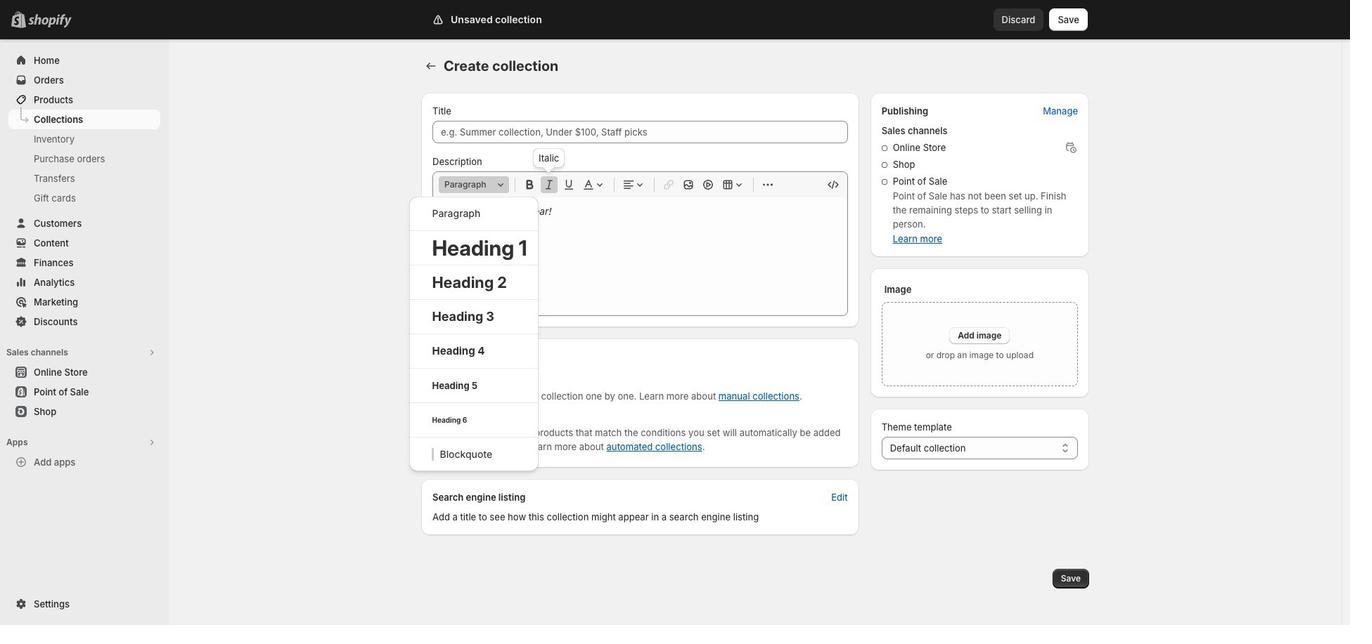 Task type: describe. For each thing, give the bounding box(es) containing it.
e.g. Summer collection, Under $100, Staff picks text field
[[433, 121, 848, 143]]



Task type: locate. For each thing, give the bounding box(es) containing it.
tooltip
[[533, 148, 565, 168]]

shopify image
[[31, 14, 75, 28]]



Task type: vqa. For each thing, say whether or not it's contained in the screenshot.
E.G. Summer Collection, Under $100, Staff Picks text field
yes



